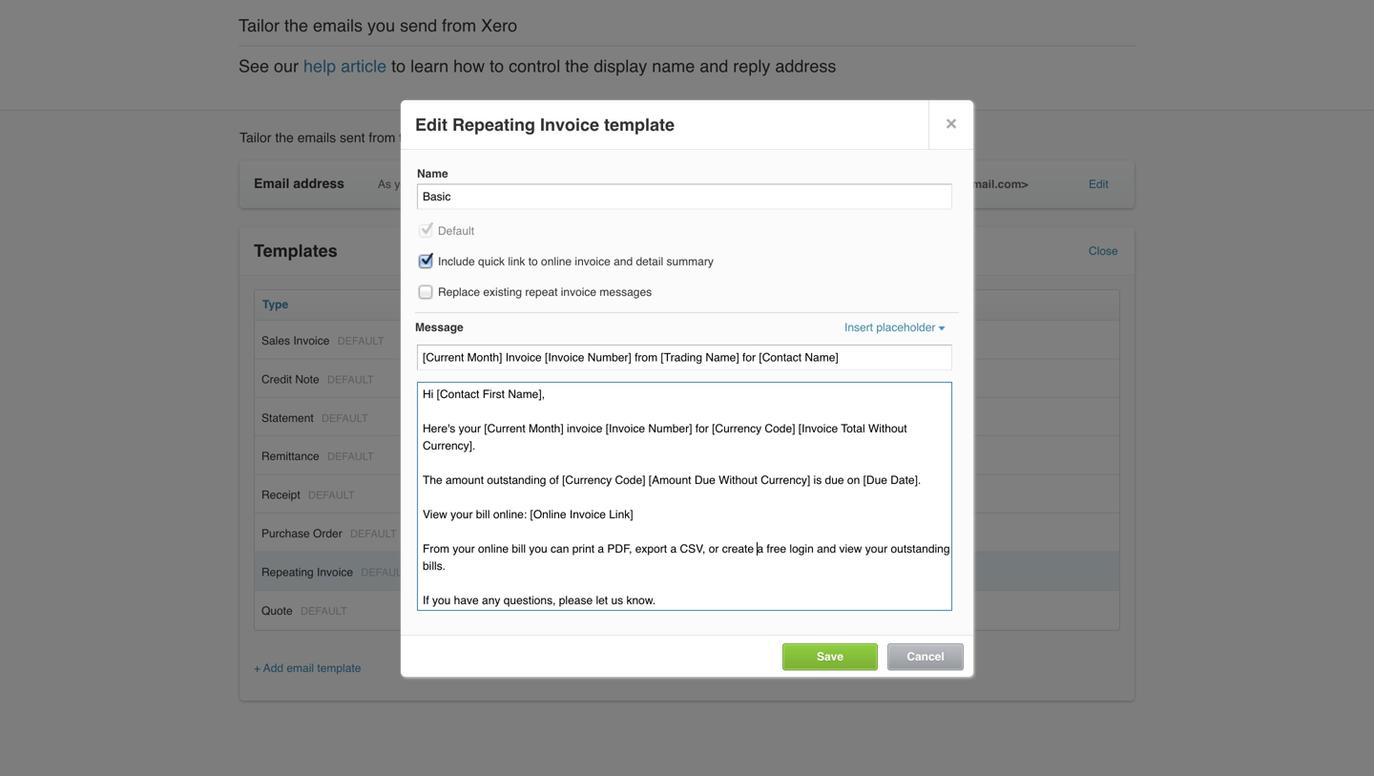 Task type: vqa. For each thing, say whether or not it's contained in the screenshot.
RECEIPT on the bottom of the page
yes



Task type: describe. For each thing, give the bounding box(es) containing it.
the right using
[[644, 178, 660, 191]]

as
[[378, 178, 391, 191]]

see
[[239, 56, 269, 76]]

order
[[313, 527, 342, 540]]

control
[[509, 56, 561, 76]]

send
[[400, 16, 437, 35]]

3 basic from the top
[[452, 411, 480, 425]]

2 vertical spatial emails
[[533, 178, 566, 191]]

+ add email template button
[[254, 661, 361, 675]]

receipt
[[262, 488, 300, 502]]

email
[[287, 661, 314, 675]]

1 horizontal spatial address
[[775, 56, 837, 76]]

sales
[[262, 334, 290, 347]]

quote default
[[262, 604, 347, 617]]

john
[[695, 178, 719, 191]]

quote
[[262, 604, 293, 617]]

this
[[399, 130, 420, 145]]

xero
[[481, 16, 517, 35]]

edit button
[[1089, 178, 1109, 191]]

receipt default
[[262, 488, 355, 502]]

+ add email template
[[254, 661, 361, 675]]

1 horizontal spatial and
[[700, 56, 729, 76]]

edit repeating invoice template
[[415, 115, 675, 135]]

help article link
[[304, 56, 387, 76]]

repeat
[[525, 286, 558, 299]]

the right control
[[565, 56, 589, 76]]

save button
[[817, 650, 844, 663]]

default
[[438, 224, 474, 238]]

basic link for remittance
[[452, 450, 480, 463]]

replies
[[780, 178, 813, 191]]

user,
[[505, 178, 530, 191]]

default inside receipt default
[[308, 489, 355, 501]]

name link
[[453, 298, 485, 311]]

0 horizontal spatial repeating
[[262, 565, 314, 579]]

0 horizontal spatial and
[[614, 255, 633, 268]]

Replace existing repeat invoice messages button
[[417, 284, 434, 301]]

basic for credit note
[[452, 373, 480, 386]]

to right going
[[848, 178, 857, 191]]

1 horizontal spatial name
[[453, 298, 485, 311]]

quick
[[478, 255, 505, 268]]

invoice for repeating invoice
[[317, 565, 353, 579]]

basic link for quote
[[452, 604, 480, 617]]

tailor for tailor the emails sent from this organization
[[240, 130, 272, 145]]

messages
[[600, 286, 652, 299]]

0 vertical spatial sent
[[340, 130, 365, 145]]

close
[[1089, 244, 1118, 258]]

with
[[756, 178, 777, 191]]

going
[[817, 178, 845, 191]]

insert placeholder
[[845, 321, 936, 334]]

statement
[[262, 411, 314, 425]]

cancel
[[907, 650, 945, 663]]

tailor for tailor the emails you send from xero
[[239, 16, 280, 35]]

template for edit repeating invoice template
[[604, 115, 675, 135]]

basic link for credit note
[[452, 373, 480, 386]]

email address
[[254, 176, 345, 191]]

credit note default
[[262, 373, 374, 386]]

1 horizontal spatial repeating
[[452, 115, 536, 135]]

Default button
[[417, 222, 434, 240]]

sales invoice default
[[262, 334, 384, 347]]

link
[[508, 255, 525, 268]]

1 vertical spatial you
[[395, 178, 413, 191]]

purchase order default
[[262, 527, 397, 540]]

insert placeholder button
[[845, 321, 945, 334]]

templates
[[254, 241, 338, 261]]

reply
[[733, 56, 771, 76]]

using
[[614, 178, 641, 191]]

credit
[[262, 373, 292, 386]]



Task type: locate. For each thing, give the bounding box(es) containing it.
invoice down purchase order default
[[317, 565, 353, 579]]

edit for edit
[[1089, 178, 1109, 191]]

default down statement default
[[327, 451, 374, 463]]

how
[[454, 56, 485, 76]]

emails
[[313, 16, 363, 35], [298, 130, 336, 145], [533, 178, 566, 191]]

0 vertical spatial name
[[652, 56, 695, 76]]

invoice
[[540, 115, 599, 135], [293, 334, 330, 347], [317, 565, 353, 579]]

default right note
[[327, 374, 374, 386]]

tailor up email
[[240, 130, 272, 145]]

emails for sent
[[298, 130, 336, 145]]

1 vertical spatial name
[[663, 178, 692, 191]]

include
[[438, 255, 475, 268]]

display
[[594, 56, 647, 76]]

from left this
[[369, 130, 396, 145]]

from left xero
[[442, 16, 476, 35]]

the up our
[[284, 16, 308, 35]]

basic for quote
[[452, 604, 480, 617]]

add
[[263, 661, 284, 675]]

tailor up see
[[239, 16, 280, 35]]

2 are from the left
[[569, 178, 586, 191]]

default down purchase order default
[[361, 566, 408, 578]]

0 horizontal spatial template
[[317, 661, 361, 675]]

remittance
[[262, 450, 319, 463]]

article
[[341, 56, 387, 76]]

address
[[775, 56, 837, 76], [293, 176, 345, 191]]

tailor the emails you send from xero
[[239, 16, 517, 35]]

1 horizontal spatial template
[[604, 115, 675, 135]]

sent left using
[[589, 178, 610, 191]]

summary
[[667, 255, 714, 268]]

1 horizontal spatial from
[[442, 16, 476, 35]]

are right as
[[416, 178, 433, 191]]

default inside statement default
[[322, 412, 368, 424]]

1 vertical spatial invoice
[[561, 286, 597, 299]]

0 vertical spatial tailor
[[239, 16, 280, 35]]

in
[[493, 178, 502, 191]]

0 vertical spatial invoice
[[540, 115, 599, 135]]

1 vertical spatial address
[[293, 176, 345, 191]]

close button
[[1089, 244, 1118, 258]]

you right as
[[395, 178, 413, 191]]

message
[[415, 321, 464, 334]]

+
[[254, 661, 261, 675]]

name left "logged"
[[417, 167, 448, 180]]

repeating up in
[[452, 115, 536, 135]]

edit for edit repeating invoice template
[[415, 115, 448, 135]]

1 basic link from the top
[[452, 334, 480, 347]]

tailor the emails sent from this organization
[[240, 130, 497, 145]]

default up purchase order default
[[308, 489, 355, 501]]

default inside the 'sales invoice default'
[[338, 335, 384, 347]]

1 horizontal spatial sent
[[589, 178, 610, 191]]

insert
[[845, 321, 873, 334]]

0 vertical spatial invoice
[[575, 255, 611, 268]]

repeating
[[452, 115, 536, 135], [262, 565, 314, 579]]

name right display
[[652, 56, 695, 76]]

sent
[[340, 130, 365, 145], [589, 178, 610, 191]]

name
[[652, 56, 695, 76], [663, 178, 692, 191]]

0 vertical spatial template
[[604, 115, 675, 135]]

4 basic link from the top
[[452, 604, 480, 617]]

and left reply
[[700, 56, 729, 76]]

online
[[541, 255, 572, 268]]

0 vertical spatial emails
[[313, 16, 363, 35]]

0 vertical spatial you
[[368, 16, 395, 35]]

1 horizontal spatial edit
[[1089, 178, 1109, 191]]

address right email
[[293, 176, 345, 191]]

0 vertical spatial from
[[442, 16, 476, 35]]

0 horizontal spatial sent
[[340, 130, 365, 145]]

default
[[338, 335, 384, 347], [327, 374, 374, 386], [322, 412, 368, 424], [327, 451, 374, 463], [308, 489, 355, 501], [350, 528, 397, 540], [361, 566, 408, 578], [301, 605, 347, 617]]

0 horizontal spatial from
[[369, 130, 396, 145]]

default inside remittance default
[[327, 451, 374, 463]]

2 vertical spatial invoice
[[317, 565, 353, 579]]

sent left this
[[340, 130, 365, 145]]

1 vertical spatial emails
[[298, 130, 336, 145]]

Name text field
[[417, 184, 953, 209]]

and left the detail
[[614, 255, 633, 268]]

1 vertical spatial sent
[[589, 178, 610, 191]]

the up email
[[275, 130, 294, 145]]

1 vertical spatial name
[[453, 298, 485, 311]]

0 vertical spatial address
[[775, 56, 837, 76]]

repeating invoice default
[[262, 565, 408, 579]]

template right email
[[317, 661, 361, 675]]

invoice down include quick link to online invoice and detail summary in the top of the page
[[561, 286, 597, 299]]

basic
[[452, 334, 480, 347], [452, 373, 480, 386], [452, 411, 480, 425], [452, 450, 480, 463], [452, 604, 480, 617]]

1 vertical spatial repeating
[[262, 565, 314, 579]]

None text field
[[417, 345, 953, 370], [417, 382, 953, 611], [417, 345, 953, 370], [417, 382, 953, 611]]

to
[[391, 56, 406, 76], [490, 56, 504, 76], [848, 178, 857, 191], [529, 255, 538, 268]]

our
[[274, 56, 299, 76]]

emails up "email address"
[[298, 130, 336, 145]]

cancel button
[[907, 650, 945, 663]]

0 horizontal spatial are
[[416, 178, 433, 191]]

basic link for sales invoice
[[452, 334, 480, 347]]

and
[[700, 56, 729, 76], [614, 255, 633, 268]]

invoice down see our help article to learn how to control the display name and reply address
[[540, 115, 599, 135]]

note
[[295, 373, 319, 386]]

see our help article to learn how to control the display name and reply address
[[239, 56, 837, 76]]

the
[[284, 16, 308, 35], [565, 56, 589, 76], [275, 130, 294, 145], [436, 178, 452, 191], [644, 178, 660, 191]]

replace existing repeat invoice messages
[[438, 286, 652, 299]]

1 vertical spatial and
[[614, 255, 633, 268]]

default right order
[[350, 528, 397, 540]]

template
[[604, 115, 675, 135], [317, 661, 361, 675]]

0 vertical spatial repeating
[[452, 115, 536, 135]]

invoice for sales invoice
[[293, 334, 330, 347]]

<johnsmith43233@gmail.com>
[[861, 178, 1028, 191]]

emails right user, at left top
[[533, 178, 566, 191]]

emails for you
[[313, 16, 363, 35]]

0 vertical spatial and
[[700, 56, 729, 76]]

basic link
[[452, 334, 480, 347], [452, 373, 480, 386], [452, 450, 480, 463], [452, 604, 480, 617]]

1 are from the left
[[416, 178, 433, 191]]

2 basic from the top
[[452, 373, 480, 386]]

1 vertical spatial template
[[317, 661, 361, 675]]

invoice right online
[[575, 255, 611, 268]]

purchase
[[262, 527, 310, 540]]

placeholder
[[877, 321, 936, 334]]

1 vertical spatial tailor
[[240, 130, 272, 145]]

address right reply
[[775, 56, 837, 76]]

remittance default
[[262, 450, 374, 463]]

smith
[[722, 178, 753, 191]]

tailor
[[239, 16, 280, 35], [240, 130, 272, 145]]

to left learn
[[391, 56, 406, 76]]

1 horizontal spatial are
[[569, 178, 586, 191]]

the left "logged"
[[436, 178, 452, 191]]

statement default
[[262, 411, 368, 425]]

default inside repeating invoice default
[[361, 566, 408, 578]]

emails up help article link
[[313, 16, 363, 35]]

to right 'link'
[[529, 255, 538, 268]]

default up 'credit note default' on the left top
[[338, 335, 384, 347]]

default up remittance default
[[322, 412, 368, 424]]

5 basic from the top
[[452, 604, 480, 617]]

name left john
[[663, 178, 692, 191]]

are
[[416, 178, 433, 191], [569, 178, 586, 191]]

default down repeating invoice default
[[301, 605, 347, 617]]

type link
[[263, 298, 288, 311]]

0 vertical spatial edit
[[415, 115, 448, 135]]

email
[[254, 176, 290, 191]]

template up using
[[604, 115, 675, 135]]

organization
[[424, 130, 497, 145]]

1 vertical spatial from
[[369, 130, 396, 145]]

basic for sales invoice
[[452, 334, 480, 347]]

are left using
[[569, 178, 586, 191]]

type
[[263, 298, 288, 311]]

1 vertical spatial edit
[[1089, 178, 1109, 191]]

default inside purchase order default
[[350, 528, 397, 540]]

default inside quote default
[[301, 605, 347, 617]]

detail
[[636, 255, 664, 268]]

4 basic from the top
[[452, 450, 480, 463]]

name up message
[[453, 298, 485, 311]]

1 vertical spatial invoice
[[293, 334, 330, 347]]

template for + add email template
[[317, 661, 361, 675]]

2 basic link from the top
[[452, 373, 480, 386]]

0 horizontal spatial name
[[417, 167, 448, 180]]

0 horizontal spatial edit
[[415, 115, 448, 135]]

you
[[368, 16, 395, 35], [395, 178, 413, 191]]

1 basic from the top
[[452, 334, 480, 347]]

name
[[417, 167, 448, 180], [453, 298, 485, 311]]

0 horizontal spatial address
[[293, 176, 345, 191]]

help
[[304, 56, 336, 76]]

logged
[[455, 178, 489, 191]]

include quick link to online invoice and detail summary
[[438, 255, 714, 268]]

save
[[817, 650, 844, 663]]

to right how
[[490, 56, 504, 76]]

edit down learn
[[415, 115, 448, 135]]

edit
[[415, 115, 448, 135], [1089, 178, 1109, 191]]

default inside 'credit note default'
[[327, 374, 374, 386]]

basic for remittance
[[452, 450, 480, 463]]

replace
[[438, 286, 480, 299]]

invoice
[[575, 255, 611, 268], [561, 286, 597, 299]]

3 basic link from the top
[[452, 450, 480, 463]]

edit up close button
[[1089, 178, 1109, 191]]

repeating down purchase
[[262, 565, 314, 579]]

0 vertical spatial name
[[417, 167, 448, 180]]

learn
[[411, 56, 449, 76]]

as you are the logged in user, emails are sent using the name john smith with replies going to <johnsmith43233@gmail.com>
[[378, 178, 1028, 191]]

Include quick link to online invoice and detail summary button
[[417, 253, 434, 270]]

existing
[[483, 286, 522, 299]]

from
[[442, 16, 476, 35], [369, 130, 396, 145]]

invoice right 'sales'
[[293, 334, 330, 347]]

you left "send" on the left
[[368, 16, 395, 35]]



